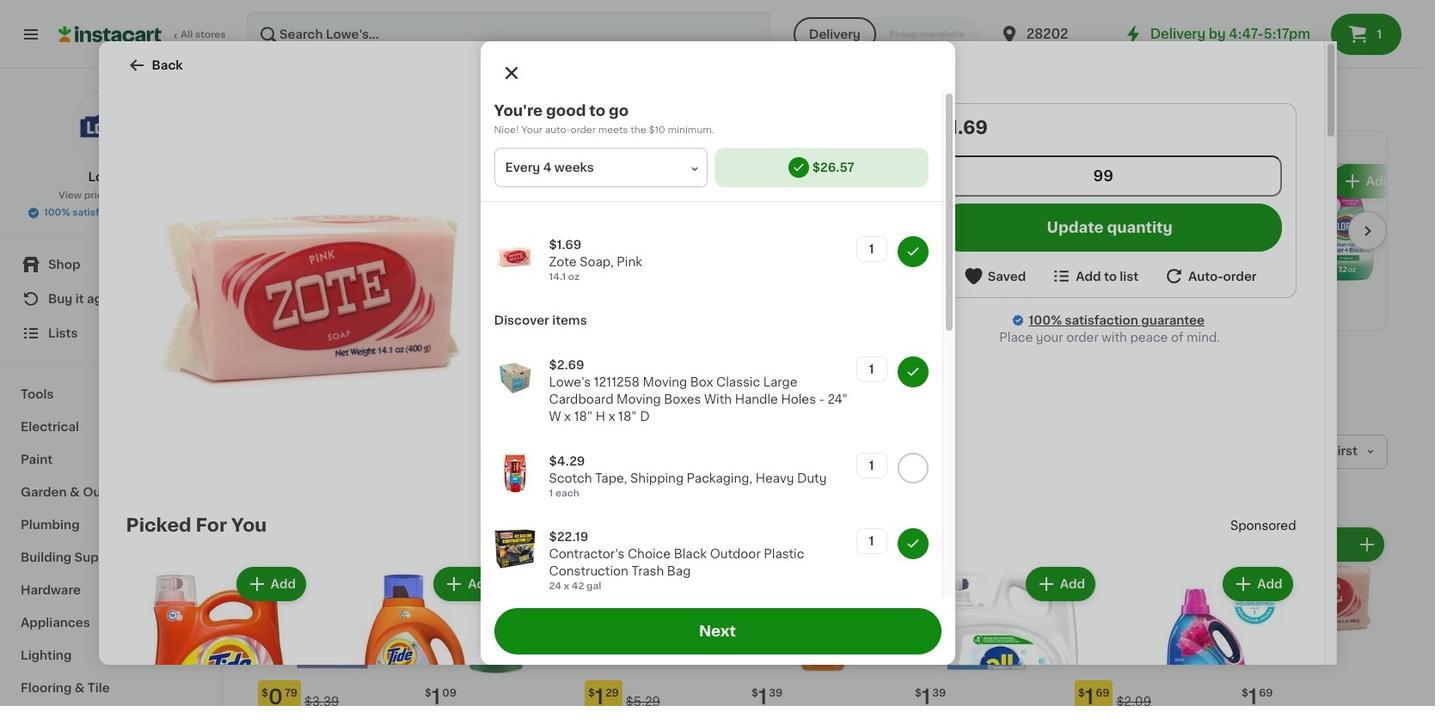 Task type: vqa. For each thing, say whether or not it's contained in the screenshot.
Pest Control 'link'
no



Task type: locate. For each thing, give the bounding box(es) containing it.
1 horizontal spatial view
[[628, 259, 651, 269]]

construction
[[549, 566, 629, 578]]

$1.69 up $ 7 79
[[938, 119, 988, 137]]

delivery for delivery
[[809, 28, 861, 40]]

0 vertical spatial &
[[70, 487, 80, 499]]

clorox inside clorox disinfecting wipes, bleach free cleaning wipes, crisp lemon
[[913, 194, 953, 206]]

x right 24
[[564, 582, 569, 592]]

100% down view pricing policy at the left top of page
[[44, 208, 70, 218]]

& right the garden
[[70, 487, 80, 499]]

disinfecting inside 'clorox disinfecting wipes'
[[1163, 211, 1236, 223]]

2 39 from the left
[[932, 689, 946, 699]]

tools up electrical
[[21, 389, 54, 401]]

zote down details
[[549, 256, 577, 268]]

cleaning solution
[[330, 381, 440, 393]]

lowe's logo image
[[72, 89, 147, 165]]

$1.69 up ingredients
[[549, 239, 582, 251]]

0 vertical spatial shop
[[530, 185, 562, 197]]

lowe's
[[88, 171, 131, 183], [549, 377, 591, 389]]

view pricing policy link
[[58, 189, 161, 203]]

0 vertical spatial moving
[[643, 377, 687, 389]]

tools down $2.69
[[530, 381, 563, 393]]

1 horizontal spatial wipes,
[[970, 245, 1011, 257]]

2 vertical spatial order
[[1067, 332, 1099, 344]]

all link
[[261, 373, 311, 401]]

2 disinfecting from the left
[[1163, 211, 1236, 223]]

supplies
[[382, 90, 497, 115], [74, 552, 128, 564]]

clorox
[[913, 194, 953, 206], [1163, 194, 1202, 206]]

1 vertical spatial satisfaction
[[1065, 315, 1139, 327]]

soap, inside $1.69 zote soap, pink 14.1 oz
[[580, 256, 614, 268]]

view pricing policy
[[58, 191, 151, 200]]

1 horizontal spatial tools
[[530, 381, 563, 393]]

0 horizontal spatial order
[[571, 126, 596, 135]]

0 vertical spatial supplies
[[382, 90, 497, 115]]

0 horizontal spatial $1.69
[[549, 239, 582, 251]]

1 button
[[1331, 14, 1402, 55]]

0 horizontal spatial lowe's
[[88, 171, 131, 183]]

0 horizontal spatial clorox
[[913, 194, 953, 206]]

24"
[[828, 394, 848, 406]]

garden & outdoors link
[[10, 476, 209, 509]]

1 vertical spatial oz
[[568, 273, 580, 282]]

4 1 button from the top
[[856, 529, 887, 555]]

lowe's up view pricing policy link
[[88, 171, 131, 183]]

1 1 button from the top
[[856, 237, 887, 262]]

1 horizontal spatial satisfaction
[[1065, 315, 1139, 327]]

(55) button
[[613, 117, 633, 131]]

guarantee down policy
[[132, 208, 182, 218]]

view left pricing at left
[[58, 191, 82, 200]]

14.1 up ingredients
[[549, 273, 566, 282]]

0 vertical spatial 100%
[[44, 208, 70, 218]]

1 vertical spatial $1.69
[[549, 239, 582, 251]]

it
[[75, 293, 84, 305]]

18" left the d
[[618, 411, 637, 423]]

plumbing link
[[10, 509, 209, 542]]

0 horizontal spatial 79
[[285, 689, 298, 699]]

for
[[196, 517, 227, 535]]

shop up 'buy'
[[48, 259, 80, 271]]

picked
[[126, 517, 192, 535]]

guarantee inside button
[[132, 208, 182, 218]]

1 horizontal spatial ct
[[1189, 245, 1202, 257]]

1 horizontal spatial all
[[279, 381, 294, 393]]

-
[[819, 394, 825, 406]]

shop left all
[[530, 185, 562, 197]]

24
[[549, 582, 561, 592]]

oz up ingredients
[[568, 273, 580, 282]]

75 ct
[[913, 263, 944, 275]]

w
[[549, 411, 561, 423]]

oz
[[554, 161, 568, 173], [568, 273, 580, 282]]

moving up the d
[[617, 394, 661, 406]]

disinfecting up 225 ct
[[1163, 211, 1236, 223]]

auto-
[[545, 126, 571, 135]]

79
[[938, 169, 950, 179], [285, 689, 298, 699]]

to inside you're good to go nice! your auto-order meets the $10 minimum.
[[589, 104, 606, 118]]

1 vertical spatial trash
[[632, 566, 664, 578]]

100% up "your"
[[1029, 315, 1062, 327]]

product group
[[421, 524, 571, 707], [585, 524, 734, 707], [748, 524, 898, 707], [1238, 524, 1388, 707], [126, 564, 310, 707], [323, 564, 507, 707], [521, 564, 704, 707], [915, 564, 1099, 707], [1113, 564, 1296, 707]]

0 vertical spatial all
[[181, 30, 193, 40]]

2 horizontal spatial order
[[1223, 270, 1257, 283]]

1 for lowe's 1211258 moving box classic large cardboard moving boxes with handle holes - 24" w x 18" h x 18" d's 1 dropdown button
[[869, 364, 874, 376]]

14.1 left •
[[530, 161, 551, 173]]

0 vertical spatial order
[[571, 126, 596, 135]]

0 vertical spatial soap,
[[578, 139, 632, 157]]

1 vertical spatial all
[[653, 259, 666, 269]]

1 vertical spatial moving
[[617, 394, 661, 406]]

1 clorox from the left
[[913, 194, 953, 206]]

0 vertical spatial trash
[[796, 381, 830, 393]]

0 horizontal spatial 100% satisfaction guarantee
[[44, 208, 182, 218]]

1 vertical spatial soap,
[[580, 256, 614, 268]]

1 horizontal spatial 69
[[1259, 689, 1273, 699]]

clorox disinfecting wipes, bleach free cleaning wipes, crisp lemon
[[913, 194, 1028, 275]]

$1.69 zote soap, pink 14.1 oz
[[549, 239, 642, 282]]

remove zote soap, pink image
[[1259, 535, 1280, 555]]

lowe's inside lowe's link
[[88, 171, 131, 183]]

next
[[699, 625, 736, 639]]

delivery inside delivery by 4:47-5:17pm link
[[1150, 28, 1206, 40]]

1 vertical spatial to
[[1104, 270, 1117, 283]]

$ inside product group
[[1242, 689, 1249, 699]]

1 vertical spatial order
[[1223, 270, 1257, 283]]

1 for 1 ct
[[1308, 539, 1313, 551]]

auto-
[[1189, 270, 1223, 283]]

0 horizontal spatial trash
[[632, 566, 664, 578]]

cardboard
[[549, 394, 614, 406]]

0 vertical spatial wipes,
[[913, 228, 954, 240]]

lowe's link
[[72, 89, 147, 186]]

1 inside product group
[[1308, 539, 1313, 551]]

solution
[[389, 381, 440, 393]]

hand soap link
[[849, 373, 941, 401]]

1 horizontal spatial shop
[[530, 185, 562, 197]]

clorox down $14.69 element
[[1163, 194, 1202, 206]]

& for flooring
[[75, 683, 85, 695]]

0 horizontal spatial shop
[[48, 259, 80, 271]]

wipes, up crisp
[[913, 228, 954, 240]]

1 for 1 dropdown button associated with scotch tape, shipping packaging, heavy duty
[[869, 460, 874, 472]]

0 vertical spatial 79
[[938, 169, 950, 179]]

1 vertical spatial &
[[75, 683, 85, 695]]

1 vertical spatial 100% satisfaction guarantee
[[1029, 315, 1205, 327]]

1 18" from the left
[[574, 411, 593, 423]]

28202 button
[[999, 10, 1102, 58]]

ct left increment quantity of zote soap, pink icon
[[1316, 539, 1329, 551]]

2 unselect item image from the top
[[905, 365, 921, 380]]

2 horizontal spatial ct
[[1316, 539, 1329, 551]]

view all
[[628, 259, 666, 269]]

your
[[522, 126, 543, 135]]

2 vertical spatial unselect item image
[[905, 537, 921, 552]]

0 horizontal spatial view
[[58, 191, 82, 200]]

building
[[21, 552, 72, 564]]

to left list
[[1104, 270, 1117, 283]]

your
[[1036, 332, 1064, 344]]

nsored
[[1254, 520, 1296, 532]]

1 vertical spatial shop
[[48, 259, 80, 271]]

1 69 from the left
[[1096, 689, 1110, 699]]

soap, up ingredients
[[580, 256, 614, 268]]

1 vertical spatial ct
[[931, 263, 944, 275]]

1 horizontal spatial supplies
[[382, 90, 497, 115]]

1 unselect item image from the top
[[905, 244, 921, 260]]

tape,
[[595, 473, 627, 485]]

ct for 225 ct
[[1189, 245, 1202, 257]]

2 clorox from the left
[[1163, 194, 1202, 206]]

all stores link
[[58, 10, 227, 58]]

soap, down the meets
[[578, 139, 632, 157]]

100% satisfaction guarantee inside button
[[44, 208, 182, 218]]

of
[[1171, 332, 1184, 344]]

1 horizontal spatial $1.69
[[938, 119, 988, 137]]

1 vertical spatial view
[[628, 259, 651, 269]]

increment quantity of zote soap, pink image
[[1357, 535, 1378, 555]]

$10
[[649, 126, 665, 135]]

0 vertical spatial 14.1
[[530, 161, 551, 173]]

0 horizontal spatial supplies
[[74, 552, 128, 564]]

1 vertical spatial guarantee
[[1141, 315, 1205, 327]]

satisfaction up place your order with peace of mind.
[[1065, 315, 1139, 327]]

trash down the choice
[[632, 566, 664, 578]]

0 horizontal spatial to
[[589, 104, 606, 118]]

supplies up the hardware link
[[74, 552, 128, 564]]

add inside button
[[1076, 270, 1101, 283]]

plastic
[[764, 549, 805, 561]]

trash link
[[784, 373, 842, 401]]

scotch
[[549, 473, 592, 485]]

14.1
[[530, 161, 551, 173], [549, 273, 566, 282]]

100% satisfaction guarantee button
[[27, 203, 193, 220]]

1 horizontal spatial delivery
[[1150, 28, 1206, 40]]

1 button for scotch tape, shipping packaging, heavy duty
[[856, 453, 887, 479]]

0 vertical spatial 100% satisfaction guarantee
[[44, 208, 182, 218]]

1 horizontal spatial guarantee
[[1141, 315, 1205, 327]]

choice
[[628, 549, 671, 561]]

scotch tape, shipping packaging, heavy duty image
[[494, 453, 535, 495]]

100% satisfaction guarantee
[[44, 208, 182, 218], [1029, 315, 1205, 327]]

ct right 225
[[1189, 245, 1202, 257]]

satisfaction down pricing at left
[[72, 208, 130, 218]]

1 vertical spatial pink
[[617, 256, 642, 268]]

clorox for clorox disinfecting wipes
[[1163, 194, 1202, 206]]

0 horizontal spatial 100%
[[44, 208, 70, 218]]

zote inside $1.69 zote soap, pink 14.1 oz
[[549, 256, 577, 268]]

1 button for contractor's choice black outdoor plastic construction trash bag
[[856, 529, 887, 555]]

order inside you're good to go nice! your auto-order meets the $10 minimum.
[[571, 126, 596, 135]]

nice! your auto-order meets the $10 minimum. status
[[494, 124, 928, 138]]

ingredients button
[[530, 285, 903, 302]]

unselect item image
[[905, 244, 921, 260], [905, 365, 921, 380], [905, 537, 921, 552]]

100% satisfaction guarantee down view pricing policy link
[[44, 208, 182, 218]]

3 unselect item image from the top
[[905, 537, 921, 552]]

0 horizontal spatial disinfecting
[[913, 211, 987, 223]]

$ 7 79
[[917, 168, 950, 188]]

0 vertical spatial view
[[58, 191, 82, 200]]

all for all
[[279, 381, 294, 393]]

100% satisfaction guarantee up with
[[1029, 315, 1205, 327]]

large
[[763, 377, 798, 389]]

contractor's choice black outdoor plastic construction trash bag image
[[494, 529, 535, 570]]

moving up the boxes
[[643, 377, 687, 389]]

delivery inside delivery button
[[809, 28, 861, 40]]

view all link
[[628, 161, 783, 271]]

ct right 75
[[931, 263, 944, 275]]

0 vertical spatial satisfaction
[[72, 208, 130, 218]]

4:47-
[[1229, 28, 1264, 40]]

trash up -
[[796, 381, 830, 393]]

order left with
[[1067, 332, 1099, 344]]

to inside add to list button
[[1104, 270, 1117, 283]]

supplies up nice!
[[382, 90, 497, 115]]

0 horizontal spatial 18"
[[574, 411, 593, 423]]

view for view all
[[628, 259, 651, 269]]

18"
[[574, 411, 593, 423], [618, 411, 637, 423]]

disinfecting for wipes
[[1163, 211, 1236, 223]]

$0.12/oz
[[583, 161, 632, 173]]

1 vertical spatial 14.1
[[549, 273, 566, 282]]

1 horizontal spatial trash
[[796, 381, 830, 393]]

details button
[[530, 241, 903, 258]]

flooring & tile
[[21, 683, 110, 695]]

$1.69 for $1.69 zote soap, pink 14.1 oz
[[549, 239, 582, 251]]

to up 4.8
[[589, 104, 606, 118]]

1 horizontal spatial to
[[1104, 270, 1117, 283]]

1 vertical spatial 79
[[285, 689, 298, 699]]

1 horizontal spatial 39
[[932, 689, 946, 699]]

guarantee up of
[[1141, 315, 1205, 327]]

1 inside $4.29 scotch tape, shipping packaging, heavy duty 1 each
[[549, 489, 553, 499]]

0 horizontal spatial 39
[[769, 689, 783, 699]]

225
[[1163, 245, 1186, 257]]

oz left •
[[554, 161, 568, 173]]

0 vertical spatial to
[[589, 104, 606, 118]]

42
[[572, 582, 584, 592]]

1 vertical spatial zote
[[549, 256, 577, 268]]

clorox inside 'clorox disinfecting wipes'
[[1163, 194, 1202, 206]]

outdoors
[[83, 487, 142, 499]]

0 horizontal spatial wipes,
[[913, 228, 954, 240]]

contractor's
[[549, 549, 625, 561]]

$22.19 contractor's choice black outdoor plastic construction trash bag 24 x 42 gal
[[549, 531, 805, 592]]

supplies for cleaning supplies
[[382, 90, 497, 115]]

1 vertical spatial unselect item image
[[905, 365, 921, 380]]

0 horizontal spatial 69
[[1096, 689, 1110, 699]]

1 horizontal spatial 79
[[938, 169, 950, 179]]

wipes, down bleach
[[970, 245, 1011, 257]]

1 vertical spatial lowe's
[[549, 377, 591, 389]]

electrical
[[21, 421, 79, 433]]

1 horizontal spatial lowe's
[[549, 377, 591, 389]]

lighting link
[[10, 640, 209, 673]]

add link
[[1285, 161, 1435, 301]]

1 horizontal spatial disinfecting
[[1163, 211, 1236, 223]]

0 horizontal spatial all
[[181, 30, 193, 40]]

1 horizontal spatial 100%
[[1029, 315, 1062, 327]]

outdoor
[[710, 549, 761, 561]]

0 vertical spatial ct
[[1189, 245, 1202, 257]]

order down wipes
[[1223, 270, 1257, 283]]

clorox down $ 7 79
[[913, 194, 953, 206]]

0 horizontal spatial guarantee
[[132, 208, 182, 218]]

2 vertical spatial all
[[279, 381, 294, 393]]

saved
[[988, 270, 1026, 283]]

order down good
[[571, 126, 596, 135]]

$ inside $ 7 79
[[917, 169, 924, 179]]

3 1 button from the top
[[856, 453, 887, 479]]

1 vertical spatial supplies
[[74, 552, 128, 564]]

update quantity
[[1047, 221, 1173, 235]]

cleaning inside clorox disinfecting wipes, bleach free cleaning wipes, crisp lemon
[[913, 245, 967, 257]]

order inside "button"
[[1223, 270, 1257, 283]]

&
[[70, 487, 80, 499], [75, 683, 85, 695]]

2 vertical spatial ct
[[1316, 539, 1329, 551]]

disinfecting up bleach
[[913, 211, 987, 223]]

$1.69 inside $1.69 zote soap, pink 14.1 oz
[[549, 239, 582, 251]]

product group containing 1 ct
[[1238, 524, 1388, 707]]

lowe's inside $2.69 lowe's 1211258 moving box classic large cardboard moving boxes with handle holes - 24" w x 18" h x 18" d
[[549, 377, 591, 389]]

trash inside $22.19 contractor's choice black outdoor plastic construction trash bag 24 x 42 gal
[[632, 566, 664, 578]]

0 vertical spatial lowe's
[[88, 171, 131, 183]]

& left tile
[[75, 683, 85, 695]]

view down details button at the top
[[628, 259, 651, 269]]

1 horizontal spatial clorox
[[1163, 194, 1202, 206]]

2 1 button from the top
[[856, 357, 887, 383]]

zote down auto-
[[530, 139, 574, 157]]

cleaning solution link
[[318, 373, 452, 401]]

wipes,
[[913, 228, 954, 240], [970, 245, 1011, 257]]

delivery button
[[794, 17, 876, 52]]

0 vertical spatial unselect item image
[[905, 244, 921, 260]]

1 disinfecting from the left
[[913, 211, 987, 223]]

zote
[[530, 139, 574, 157], [549, 256, 577, 268]]

lowe's down $2.69
[[549, 377, 591, 389]]

0 horizontal spatial satisfaction
[[72, 208, 130, 218]]

0 horizontal spatial delivery
[[809, 28, 861, 40]]

None search field
[[246, 10, 771, 58]]

tools
[[530, 381, 563, 393], [21, 389, 54, 401]]

disinfecting inside clorox disinfecting wipes, bleach free cleaning wipes, crisp lemon
[[913, 211, 987, 223]]

0 vertical spatial zote
[[530, 139, 574, 157]]

add
[[868, 176, 893, 188], [1366, 176, 1392, 188], [1076, 270, 1101, 283], [532, 539, 557, 551], [696, 539, 721, 551], [859, 539, 884, 551], [271, 579, 296, 591], [468, 579, 493, 591], [665, 579, 691, 591], [1060, 579, 1085, 591], [1258, 579, 1283, 591]]

$1.69 original price: $2.09 element
[[1075, 681, 1225, 707]]

1 horizontal spatial order
[[1067, 332, 1099, 344]]

1 inside button
[[1377, 28, 1382, 40]]

back
[[152, 59, 183, 71]]

meets
[[598, 126, 628, 135]]

1 horizontal spatial 18"
[[618, 411, 637, 423]]

0 vertical spatial guarantee
[[132, 208, 182, 218]]

0 horizontal spatial ct
[[931, 263, 944, 275]]

appliances
[[21, 617, 90, 630]]

18" left h
[[574, 411, 593, 423]]



Task type: describe. For each thing, give the bounding box(es) containing it.
1 vertical spatial 100%
[[1029, 315, 1062, 327]]

& for garden
[[70, 487, 80, 499]]

each
[[555, 489, 579, 499]]

packaging,
[[687, 473, 753, 485]]

garden
[[21, 487, 67, 499]]

ct for 1 ct
[[1316, 539, 1329, 551]]

1 ct
[[1308, 539, 1329, 551]]

$1.29 original price: $5.29 element
[[585, 681, 734, 707]]

lowe's 1211258 moving box classic large cardboard moving boxes with handle holes - 24" w x 18" h x 18" d image
[[494, 357, 535, 398]]

discover items
[[494, 315, 587, 327]]

14.1 inside $1.69 zote soap, pink 14.1 oz
[[549, 273, 566, 282]]

auto-order
[[1189, 270, 1257, 283]]

building supplies link
[[10, 542, 209, 574]]

14.1 oz • $0.12/oz
[[530, 161, 632, 173]]

0 vertical spatial oz
[[554, 161, 568, 173]]

100% inside button
[[44, 208, 70, 218]]

shop for shop all zote
[[530, 185, 562, 197]]

appliances link
[[10, 607, 209, 640]]

hardware link
[[10, 574, 209, 607]]

again
[[87, 293, 121, 305]]

x right w
[[564, 411, 571, 423]]

1 horizontal spatial 100% satisfaction guarantee
[[1029, 315, 1205, 327]]

boxes
[[664, 394, 701, 406]]

cleaning supplies
[[258, 90, 497, 115]]

satisfaction inside button
[[72, 208, 130, 218]]

2 69 from the left
[[1259, 689, 1273, 699]]

$2.69
[[549, 359, 584, 372]]

fresheners
[[696, 381, 765, 393]]

clorox image
[[628, 161, 659, 192]]

$14.69 element
[[1163, 161, 1278, 191]]

by
[[1209, 28, 1226, 40]]

cleaning for cleaning solution
[[330, 381, 386, 393]]

crisp
[[913, 263, 945, 275]]

zote soap, pink
[[530, 139, 678, 157]]

1 39 from the left
[[769, 689, 783, 699]]

$1.69 for $1.69
[[938, 119, 988, 137]]

shop all zote
[[530, 185, 611, 197]]

cleaning tools
[[471, 381, 563, 393]]

tools link
[[10, 378, 209, 411]]

kills 99.9% of cold & flu viruses. image
[[259, 132, 613, 331]]

items
[[552, 315, 587, 327]]

policy
[[120, 191, 151, 200]]

service type group
[[794, 17, 978, 52]]

with
[[704, 394, 732, 406]]

oz inside $1.69 zote soap, pink 14.1 oz
[[568, 273, 580, 282]]

delivery by 4:47-5:17pm
[[1150, 28, 1311, 40]]

1 for zote soap, pink's 1 dropdown button
[[869, 243, 874, 255]]

electrical link
[[10, 411, 209, 444]]

bag
[[667, 566, 691, 578]]

x right h
[[609, 411, 615, 423]]

list
[[1120, 270, 1139, 283]]

buy
[[48, 293, 73, 305]]

1 vertical spatial wipes,
[[970, 245, 1011, 257]]

delivery for delivery by 4:47-5:17pm
[[1150, 28, 1206, 40]]

$0.79 original price: $3.39 element
[[258, 681, 408, 707]]

1 button for lowe's 1211258 moving box classic large cardboard moving boxes with handle holes - 24" w x 18" h x 18" d
[[856, 357, 887, 383]]

bleach
[[957, 228, 999, 240]]

x inside $22.19 contractor's choice black outdoor plastic construction trash bag 24 x 42 gal
[[564, 582, 569, 592]]

buy it again link
[[10, 282, 209, 316]]

shipping
[[630, 473, 684, 485]]

quantity
[[1107, 221, 1173, 235]]

1 for 1 dropdown button corresponding to contractor's choice black outdoor plastic construction trash bag
[[869, 536, 874, 548]]

h
[[596, 411, 605, 423]]

laundry
[[594, 381, 645, 393]]

pink inside $1.69 zote soap, pink 14.1 oz
[[617, 256, 642, 268]]

1211258
[[594, 377, 640, 389]]

unselect item image for zote soap, pink
[[905, 244, 921, 260]]

0 horizontal spatial tools
[[21, 389, 54, 401]]

zote soap, pink image
[[494, 237, 535, 278]]

you're good to go nice! your auto-order meets the $10 minimum.
[[494, 104, 714, 135]]

(55)
[[613, 119, 633, 128]]

supplies for building supplies
[[74, 552, 128, 564]]

good
[[546, 104, 586, 118]]

back button
[[126, 55, 183, 76]]

lists link
[[10, 316, 209, 351]]

hand
[[861, 381, 894, 393]]

shop for shop
[[48, 259, 80, 271]]

free
[[1002, 228, 1028, 240]]

spo nsored
[[1231, 520, 1296, 532]]

plumbing
[[21, 519, 80, 531]]

100% satisfaction guarantee link
[[1029, 312, 1205, 329]]

disinfecting for wipes,
[[913, 211, 987, 223]]

lists
[[48, 328, 78, 340]]

add to list button
[[1051, 266, 1139, 287]]

hardware
[[21, 585, 81, 597]]

Enter an amount number field
[[938, 156, 1282, 197]]

75
[[913, 263, 928, 275]]

auto-order more items dialog
[[480, 41, 955, 707]]

soap
[[897, 381, 929, 393]]

0 vertical spatial pink
[[636, 139, 678, 157]]

29
[[606, 689, 619, 699]]

clorox for clorox disinfecting wipes, bleach free cleaning wipes, crisp lemon
[[913, 194, 953, 206]]

delivery by 4:47-5:17pm link
[[1123, 24, 1311, 45]]

saved button
[[963, 266, 1026, 287]]

unselect item image for contractor's choice black outdoor plastic construction trash bag
[[905, 537, 921, 552]]

spo
[[1231, 520, 1254, 532]]

$22.19
[[549, 531, 589, 544]]

225 ct
[[1163, 245, 1202, 257]]

paint
[[21, 454, 53, 466]]

•
[[575, 161, 579, 173]]

$26.57
[[813, 162, 855, 174]]

view for view pricing policy
[[58, 191, 82, 200]]

duty
[[797, 473, 827, 485]]

cleaning for cleaning supplies
[[258, 90, 376, 115]]

details
[[530, 243, 574, 256]]

1 button for zote soap, pink
[[856, 237, 887, 262]]

2 18" from the left
[[618, 411, 637, 423]]

2 horizontal spatial all
[[653, 259, 666, 269]]

instacart logo image
[[58, 24, 162, 45]]

unselect item image for lowe's 1211258 moving box classic large cardboard moving boxes with handle holes - 24" w x 18" h x 18" d
[[905, 365, 921, 380]]

ct for 75 ct
[[931, 263, 944, 275]]

you're
[[494, 104, 543, 118]]

79 inside $ 7 79
[[938, 169, 950, 179]]

4.8
[[594, 119, 610, 128]]

all for all stores
[[181, 30, 193, 40]]

nice!
[[494, 126, 519, 135]]

clorox disinfecting wipes
[[1163, 194, 1277, 223]]

tile
[[88, 683, 110, 695]]

picked for you
[[126, 517, 267, 535]]

ingredients
[[530, 287, 601, 299]]

minimum.
[[668, 126, 714, 135]]

the
[[631, 126, 646, 135]]

air
[[676, 381, 693, 393]]

cleaning for cleaning tools
[[471, 381, 527, 393]]

trash inside trash link
[[796, 381, 830, 393]]



